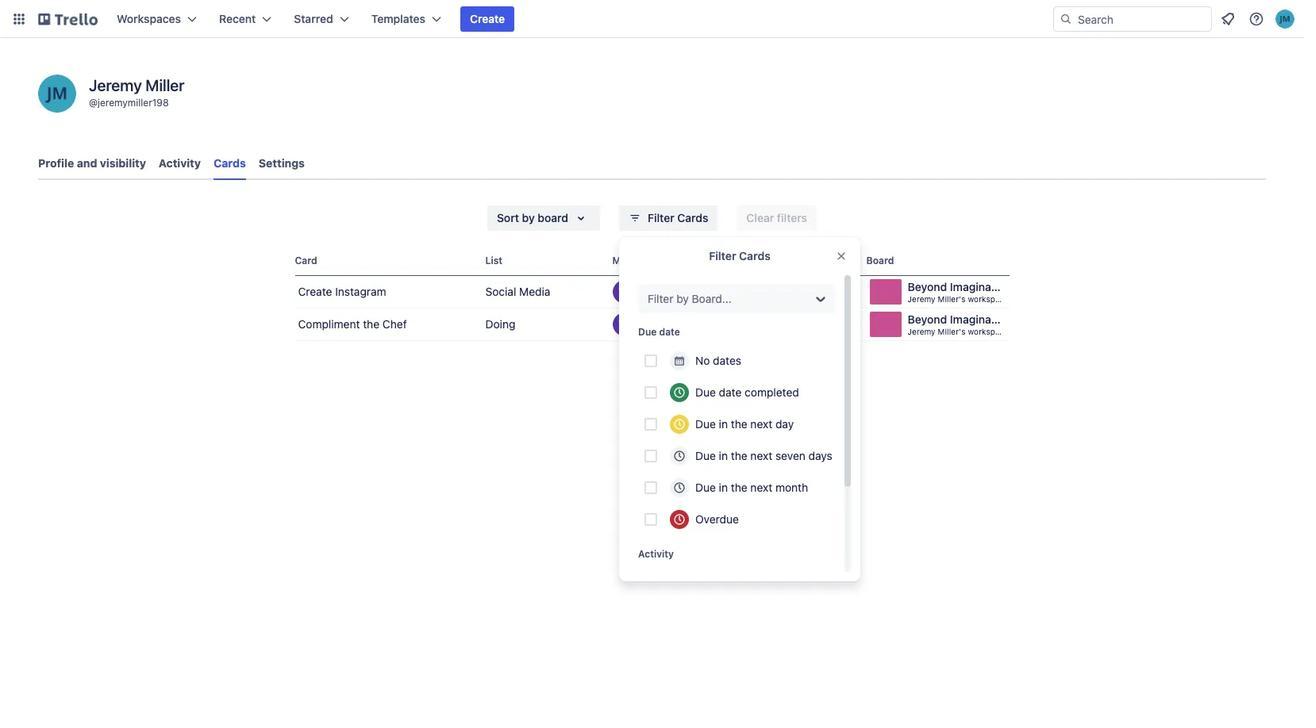 Task type: vqa. For each thing, say whether or not it's contained in the screenshot.
by related to Filter
yes



Task type: describe. For each thing, give the bounding box(es) containing it.
settings
[[259, 156, 305, 170]]

@
[[89, 97, 98, 109]]

1 horizontal spatial due date
[[748, 255, 790, 267]]

day
[[776, 418, 794, 431]]

filter cards inside button
[[648, 211, 709, 225]]

0 notifications image
[[1219, 10, 1238, 29]]

the for due in the next day
[[731, 418, 748, 431]]

seven
[[776, 449, 806, 463]]

1 beyond imagination jeremy miller's workspace from the top
[[908, 280, 1012, 304]]

0 horizontal spatial due date
[[638, 326, 680, 338]]

completed
[[745, 386, 799, 399]]

clear filters button
[[737, 206, 817, 231]]

sort by board
[[497, 211, 569, 225]]

activity link
[[159, 149, 201, 178]]

no
[[696, 354, 710, 368]]

due date completed
[[696, 386, 799, 399]]

2 vertical spatial filter
[[648, 292, 674, 306]]

sort
[[497, 211, 519, 225]]

0 horizontal spatial jeremy miller (jeremymiller198) image
[[38, 75, 76, 113]]

profile
[[38, 156, 74, 170]]

the for due in the next seven days
[[731, 449, 748, 463]]

social
[[486, 285, 516, 299]]

1 imagination from the top
[[950, 280, 1012, 294]]

by for sort
[[522, 211, 535, 225]]

2 beyond imagination jeremy miller's workspace from the top
[[908, 313, 1012, 337]]

dates
[[713, 354, 742, 368]]

in for due in the next month
[[719, 481, 728, 495]]

the for due in the next month
[[731, 481, 748, 495]]

templates button
[[362, 6, 451, 32]]

terry turtle (terryturtle) image
[[613, 313, 636, 337]]

jeremy miller @ jeremymiller198
[[89, 76, 185, 109]]

2 beyond from the top
[[908, 313, 947, 326]]

1 horizontal spatial filter cards
[[709, 249, 771, 263]]

the left chef
[[363, 318, 380, 331]]

overdue
[[696, 513, 739, 526]]

chef
[[383, 318, 407, 331]]

clear
[[747, 211, 774, 225]]

due down clear
[[748, 255, 766, 267]]

instagram
[[335, 285, 386, 299]]

workspaces
[[117, 12, 181, 25]]

members
[[613, 255, 656, 267]]

ruby anderson (rubyanderson7) image
[[654, 313, 678, 337]]

0 horizontal spatial date
[[659, 326, 680, 338]]

jeremymiller198
[[98, 97, 169, 109]]

starred
[[294, 12, 333, 25]]

due down no
[[696, 386, 716, 399]]

jeremy miller (jeremymiller198) image
[[633, 313, 657, 337]]

create for create
[[470, 12, 505, 25]]

due in the next day
[[696, 418, 794, 431]]

recent
[[219, 12, 256, 25]]

days
[[809, 449, 833, 463]]

1 vertical spatial filter
[[709, 249, 737, 263]]

2 horizontal spatial cards
[[739, 249, 771, 263]]

due up overdue
[[696, 481, 716, 495]]

2 imagination from the top
[[950, 313, 1012, 326]]

templates
[[371, 12, 426, 25]]

board
[[867, 255, 894, 267]]



Task type: locate. For each thing, give the bounding box(es) containing it.
board...
[[692, 292, 732, 306]]

due in the next month
[[696, 481, 808, 495]]

1 vertical spatial activity
[[638, 549, 674, 561]]

0 horizontal spatial activity
[[159, 156, 201, 170]]

0 vertical spatial by
[[522, 211, 535, 225]]

2 vertical spatial date
[[719, 386, 742, 399]]

0 vertical spatial cards
[[214, 156, 246, 170]]

filter up ruby anderson (rubyanderson7) icon on the top right of the page
[[648, 292, 674, 306]]

profile and visibility
[[38, 156, 146, 170]]

create
[[470, 12, 505, 25], [298, 285, 332, 299]]

jeremy miller (jeremymiller198) image up jeremy miller (jeremymiller198) icon
[[633, 280, 657, 304]]

month
[[776, 481, 808, 495]]

0 vertical spatial jeremy miller (jeremymiller198) image
[[1276, 10, 1295, 29]]

filter cards down clear
[[709, 249, 771, 263]]

filters
[[777, 211, 808, 225]]

recent button
[[210, 6, 281, 32]]

1 vertical spatial next
[[751, 449, 773, 463]]

beyond imagination jeremy miller's workspace
[[908, 280, 1012, 304], [908, 313, 1012, 337]]

the down due date completed
[[731, 418, 748, 431]]

the
[[363, 318, 380, 331], [731, 418, 748, 431], [731, 449, 748, 463], [731, 481, 748, 495]]

cards link
[[214, 149, 246, 180]]

close popover image
[[835, 250, 848, 263]]

1 vertical spatial date
[[659, 326, 680, 338]]

filter up board...
[[709, 249, 737, 263]]

jeremy
[[89, 76, 142, 94], [908, 295, 936, 304], [908, 327, 936, 337]]

0 vertical spatial date
[[769, 255, 790, 267]]

due in the next seven days
[[696, 449, 833, 463]]

0 vertical spatial next
[[751, 418, 773, 431]]

in for due in the next day
[[719, 418, 728, 431]]

1 next from the top
[[751, 418, 773, 431]]

create inside button
[[470, 12, 505, 25]]

cards left clear
[[678, 211, 709, 225]]

next for seven
[[751, 449, 773, 463]]

2 horizontal spatial date
[[769, 255, 790, 267]]

1 vertical spatial by
[[677, 292, 689, 306]]

1 vertical spatial workspace
[[968, 327, 1009, 337]]

by right sort
[[522, 211, 535, 225]]

2 vertical spatial jeremy
[[908, 327, 936, 337]]

in for due in the next seven days
[[719, 449, 728, 463]]

due down due in the next day
[[696, 449, 716, 463]]

2 miller's from the top
[[938, 327, 966, 337]]

1 vertical spatial cards
[[678, 211, 709, 225]]

0 vertical spatial activity
[[159, 156, 201, 170]]

1 horizontal spatial create
[[470, 12, 505, 25]]

next left the day
[[751, 418, 773, 431]]

0 vertical spatial in
[[719, 418, 728, 431]]

filter cards up members
[[648, 211, 709, 225]]

cards down clear
[[739, 249, 771, 263]]

activity
[[159, 156, 201, 170], [638, 549, 674, 561]]

search image
[[1060, 13, 1073, 25]]

beyond
[[908, 280, 947, 294], [908, 313, 947, 326]]

in up overdue
[[719, 481, 728, 495]]

date down clear filters "button"
[[769, 255, 790, 267]]

filter by board...
[[648, 292, 732, 306]]

1 vertical spatial jeremy
[[908, 295, 936, 304]]

compliment the chef
[[298, 318, 407, 331]]

due date right terry turtle (terryturtle) image
[[638, 326, 680, 338]]

by inside popup button
[[522, 211, 535, 225]]

media
[[519, 285, 551, 299]]

next
[[751, 418, 773, 431], [751, 449, 773, 463], [751, 481, 773, 495]]

date right jeremy miller (jeremymiller198) icon
[[659, 326, 680, 338]]

list
[[486, 255, 503, 267]]

miller's
[[938, 295, 966, 304], [938, 327, 966, 337]]

0 horizontal spatial filter cards
[[648, 211, 709, 225]]

next for month
[[751, 481, 773, 495]]

starred button
[[285, 6, 359, 32]]

2 vertical spatial cards
[[739, 249, 771, 263]]

0 vertical spatial imagination
[[950, 280, 1012, 294]]

settings link
[[259, 149, 305, 178]]

1 vertical spatial filter cards
[[709, 249, 771, 263]]

cards
[[214, 156, 246, 170], [678, 211, 709, 225], [739, 249, 771, 263]]

Search field
[[1073, 7, 1212, 31]]

2 in from the top
[[719, 449, 728, 463]]

by
[[522, 211, 535, 225], [677, 292, 689, 306]]

due right terry turtle (terryturtle) image
[[638, 326, 657, 338]]

0 vertical spatial filter
[[648, 211, 675, 225]]

in down due date completed
[[719, 418, 728, 431]]

social media
[[486, 285, 551, 299]]

2 vertical spatial in
[[719, 481, 728, 495]]

create instagram link
[[295, 276, 479, 308]]

1 miller's from the top
[[938, 295, 966, 304]]

2 horizontal spatial jeremy miller (jeremymiller198) image
[[1276, 10, 1295, 29]]

0 horizontal spatial by
[[522, 211, 535, 225]]

create for create instagram
[[298, 285, 332, 299]]

3 in from the top
[[719, 481, 728, 495]]

cards right activity link
[[214, 156, 246, 170]]

compliment
[[298, 318, 360, 331]]

date down dates
[[719, 386, 742, 399]]

visibility
[[100, 156, 146, 170]]

next left month
[[751, 481, 773, 495]]

sort by board button
[[488, 206, 600, 231]]

primary element
[[0, 0, 1305, 38]]

next left seven
[[751, 449, 773, 463]]

workspace
[[968, 295, 1009, 304], [968, 327, 1009, 337]]

due date down clear filters "button"
[[748, 255, 790, 267]]

jeremy miller (jeremymiller198) image right open information menu icon
[[1276, 10, 1295, 29]]

filter inside button
[[648, 211, 675, 225]]

2 workspace from the top
[[968, 327, 1009, 337]]

miller
[[146, 76, 185, 94]]

switch to… image
[[11, 11, 27, 27]]

in
[[719, 418, 728, 431], [719, 449, 728, 463], [719, 481, 728, 495]]

and
[[77, 156, 97, 170]]

filter up members
[[648, 211, 675, 225]]

1 beyond from the top
[[908, 280, 947, 294]]

board
[[538, 211, 569, 225]]

0 vertical spatial beyond imagination jeremy miller's workspace
[[908, 280, 1012, 304]]

back to home image
[[38, 6, 98, 32]]

0 vertical spatial due date
[[748, 255, 790, 267]]

date
[[769, 255, 790, 267], [659, 326, 680, 338], [719, 386, 742, 399]]

imagination
[[950, 280, 1012, 294], [950, 313, 1012, 326]]

next for day
[[751, 418, 773, 431]]

due date
[[748, 255, 790, 267], [638, 326, 680, 338]]

create instagram
[[298, 285, 386, 299]]

1 vertical spatial miller's
[[938, 327, 966, 337]]

1 horizontal spatial cards
[[678, 211, 709, 225]]

terry turtle (terryturtle) image
[[613, 280, 636, 304]]

jeremy miller (jeremymiller198) image left @
[[38, 75, 76, 113]]

1 horizontal spatial jeremy miller (jeremymiller198) image
[[633, 280, 657, 304]]

1 horizontal spatial date
[[719, 386, 742, 399]]

0 vertical spatial create
[[470, 12, 505, 25]]

clear filters
[[747, 211, 808, 225]]

1 in from the top
[[719, 418, 728, 431]]

cards inside button
[[678, 211, 709, 225]]

create button
[[461, 6, 515, 32]]

card
[[295, 255, 317, 267]]

1 workspace from the top
[[968, 295, 1009, 304]]

the down due in the next day
[[731, 449, 748, 463]]

1 horizontal spatial by
[[677, 292, 689, 306]]

0 vertical spatial filter cards
[[648, 211, 709, 225]]

1 vertical spatial create
[[298, 285, 332, 299]]

0 vertical spatial miller's
[[938, 295, 966, 304]]

1 vertical spatial in
[[719, 449, 728, 463]]

1 vertical spatial due date
[[638, 326, 680, 338]]

0 horizontal spatial cards
[[214, 156, 246, 170]]

2 vertical spatial next
[[751, 481, 773, 495]]

workspaces button
[[107, 6, 206, 32]]

filter cards button
[[619, 206, 718, 231]]

open information menu image
[[1249, 11, 1265, 27]]

no dates
[[696, 354, 742, 368]]

by left board...
[[677, 292, 689, 306]]

filter
[[648, 211, 675, 225], [709, 249, 737, 263], [648, 292, 674, 306]]

jeremy miller (jeremymiller198) image
[[1276, 10, 1295, 29], [38, 75, 76, 113], [633, 280, 657, 304]]

1 vertical spatial beyond
[[908, 313, 947, 326]]

due
[[748, 255, 766, 267], [638, 326, 657, 338], [696, 386, 716, 399], [696, 418, 716, 431], [696, 449, 716, 463], [696, 481, 716, 495]]

by for filter
[[677, 292, 689, 306]]

jeremy inside jeremy miller @ jeremymiller198
[[89, 76, 142, 94]]

due down due date completed
[[696, 418, 716, 431]]

3 next from the top
[[751, 481, 773, 495]]

0 horizontal spatial create
[[298, 285, 332, 299]]

1 vertical spatial beyond imagination jeremy miller's workspace
[[908, 313, 1012, 337]]

1 vertical spatial jeremy miller (jeremymiller198) image
[[38, 75, 76, 113]]

in down due in the next day
[[719, 449, 728, 463]]

doing
[[486, 318, 516, 331]]

1 horizontal spatial activity
[[638, 549, 674, 561]]

1 vertical spatial imagination
[[950, 313, 1012, 326]]

0 vertical spatial jeremy
[[89, 76, 142, 94]]

compliment the chef link
[[295, 309, 479, 341]]

filter cards
[[648, 211, 709, 225], [709, 249, 771, 263]]

the up overdue
[[731, 481, 748, 495]]

2 vertical spatial jeremy miller (jeremymiller198) image
[[633, 280, 657, 304]]

0 vertical spatial workspace
[[968, 295, 1009, 304]]

2 next from the top
[[751, 449, 773, 463]]

0 vertical spatial beyond
[[908, 280, 947, 294]]

profile and visibility link
[[38, 149, 146, 178]]



